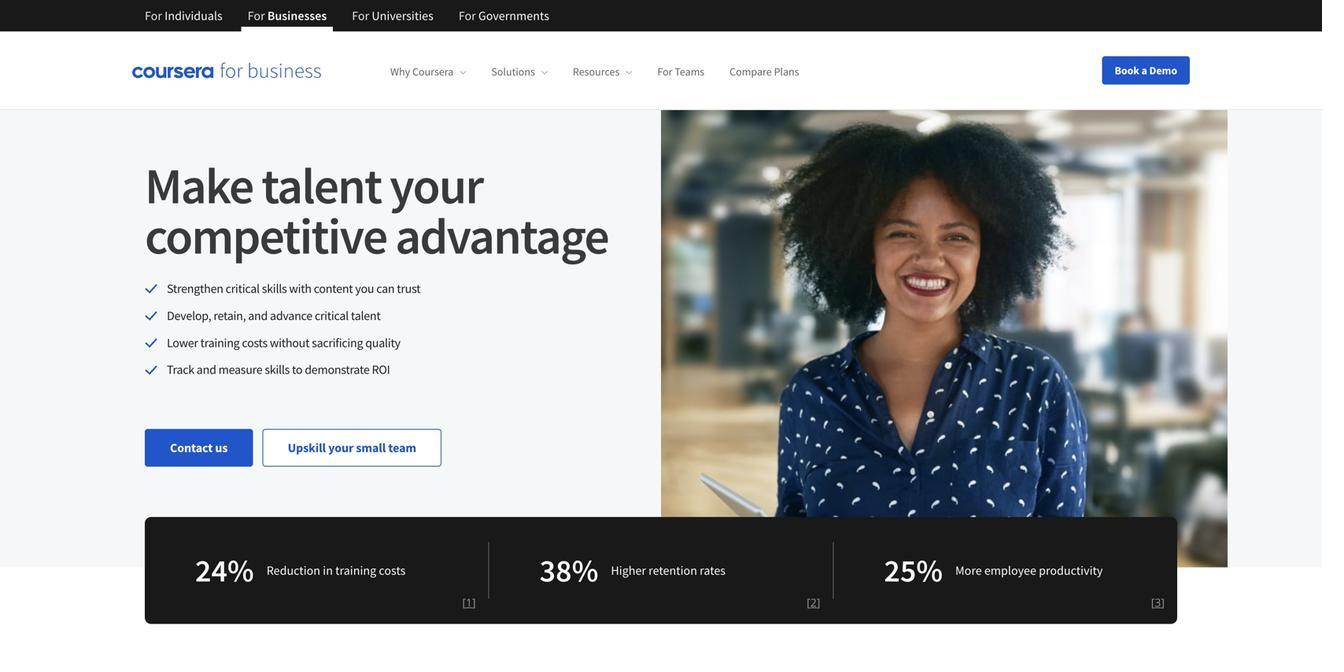 Task type: locate. For each thing, give the bounding box(es) containing it.
for left governments
[[459, 8, 476, 24]]

and right "track"
[[197, 362, 216, 378]]

] for 25%
[[1161, 595, 1165, 610]]

3 [ from the left
[[1151, 595, 1155, 610]]

costs right in
[[379, 563, 406, 579]]

skills left to
[[265, 362, 290, 378]]

2 ] from the left
[[817, 595, 820, 610]]

0 horizontal spatial [
[[462, 595, 466, 610]]

and
[[248, 308, 268, 324], [197, 362, 216, 378]]

0 vertical spatial your
[[390, 154, 483, 217]]

0 vertical spatial costs
[[242, 335, 268, 351]]

contact
[[170, 440, 213, 456]]

[ 2 ]
[[807, 595, 820, 610]]

[ 1 ]
[[462, 595, 476, 610]]

advance
[[270, 308, 312, 324]]

talent
[[262, 154, 381, 217], [351, 308, 381, 324]]

0 horizontal spatial critical
[[226, 281, 260, 297]]

your inside button
[[328, 440, 354, 456]]

1 vertical spatial costs
[[379, 563, 406, 579]]

reduction in training costs
[[267, 563, 406, 579]]

1 [ from the left
[[462, 595, 466, 610]]

for for governments
[[459, 8, 476, 24]]

strengthen critical skills with content you can trust
[[167, 281, 421, 297]]

your
[[390, 154, 483, 217], [328, 440, 354, 456]]

for teams
[[657, 65, 705, 79]]

teams
[[675, 65, 705, 79]]

develop,
[[167, 308, 211, 324]]

critical up retain,
[[226, 281, 260, 297]]

1 horizontal spatial your
[[390, 154, 483, 217]]

develop, retain, and advance critical talent
[[167, 308, 381, 324]]

training
[[200, 335, 240, 351], [335, 563, 376, 579]]

for left individuals
[[145, 8, 162, 24]]

1 ] from the left
[[472, 595, 476, 610]]

1 horizontal spatial critical
[[315, 308, 349, 324]]

measure
[[218, 362, 262, 378]]

upskill
[[288, 440, 326, 456]]

track and measure skills to demonstrate roi
[[167, 362, 390, 378]]

lower training costs without sacrificing quality
[[167, 335, 400, 351]]

retain,
[[214, 308, 246, 324]]

3 ] from the left
[[1161, 595, 1165, 610]]

us
[[215, 440, 228, 456]]

24%
[[195, 551, 254, 591]]

1 horizontal spatial and
[[248, 308, 268, 324]]

for governments
[[459, 8, 549, 24]]

0 vertical spatial critical
[[226, 281, 260, 297]]

1 vertical spatial training
[[335, 563, 376, 579]]

for teams link
[[657, 65, 705, 79]]

sacrificing
[[312, 335, 363, 351]]

for left universities
[[352, 8, 369, 24]]

rates
[[700, 563, 726, 579]]

coursera for business image
[[132, 62, 321, 78]]

strengthen
[[167, 281, 223, 297]]

and right retain,
[[248, 308, 268, 324]]

0 horizontal spatial and
[[197, 362, 216, 378]]

costs
[[242, 335, 268, 351], [379, 563, 406, 579]]

25%
[[884, 551, 943, 591]]

[
[[462, 595, 466, 610], [807, 595, 810, 610], [1151, 595, 1155, 610]]

banner navigation
[[132, 0, 562, 31]]

plans
[[774, 65, 799, 79]]

0 horizontal spatial ]
[[472, 595, 476, 610]]

critical
[[226, 281, 260, 297], [315, 308, 349, 324]]

1 vertical spatial your
[[328, 440, 354, 456]]

] for 38%
[[817, 595, 820, 610]]

for for businesses
[[248, 8, 265, 24]]

skills
[[262, 281, 287, 297], [265, 362, 290, 378]]

1 horizontal spatial costs
[[379, 563, 406, 579]]

1 horizontal spatial [
[[807, 595, 810, 610]]

coursera
[[412, 65, 454, 79]]

0 horizontal spatial your
[[328, 440, 354, 456]]

0 horizontal spatial costs
[[242, 335, 268, 351]]

skills left the with
[[262, 281, 287, 297]]

compare
[[730, 65, 772, 79]]

2 horizontal spatial ]
[[1161, 595, 1165, 610]]

training right in
[[335, 563, 376, 579]]

for individuals
[[145, 8, 223, 24]]

2 [ from the left
[[807, 595, 810, 610]]

costs up measure at the bottom left of page
[[242, 335, 268, 351]]

for for individuals
[[145, 8, 162, 24]]

productivity
[[1039, 563, 1103, 579]]

2 horizontal spatial [
[[1151, 595, 1155, 610]]

1 horizontal spatial ]
[[817, 595, 820, 610]]

without
[[270, 335, 309, 351]]

[ for 25%
[[1151, 595, 1155, 610]]

critical down content
[[315, 308, 349, 324]]

retention
[[649, 563, 697, 579]]

more employee productivity
[[955, 563, 1103, 579]]

businesses
[[267, 8, 327, 24]]

to
[[292, 362, 302, 378]]

for left businesses
[[248, 8, 265, 24]]

0 vertical spatial talent
[[262, 154, 381, 217]]

for
[[145, 8, 162, 24], [248, 8, 265, 24], [352, 8, 369, 24], [459, 8, 476, 24], [657, 65, 673, 79]]

0 horizontal spatial training
[[200, 335, 240, 351]]

for for universities
[[352, 8, 369, 24]]

training down retain,
[[200, 335, 240, 351]]

1 vertical spatial critical
[[315, 308, 349, 324]]

]
[[472, 595, 476, 610], [817, 595, 820, 610], [1161, 595, 1165, 610]]



Task type: vqa. For each thing, say whether or not it's contained in the screenshot.
TRANSCRIPT button
no



Task type: describe. For each thing, give the bounding box(es) containing it.
for left "teams"
[[657, 65, 673, 79]]

you
[[355, 281, 374, 297]]

in
[[323, 563, 333, 579]]

why coursera link
[[390, 65, 466, 79]]

small
[[356, 440, 386, 456]]

team
[[388, 440, 416, 456]]

3
[[1155, 595, 1161, 610]]

content
[[314, 281, 353, 297]]

for universities
[[352, 8, 434, 24]]

[ for 24%
[[462, 595, 466, 610]]

governments
[[478, 8, 549, 24]]

38%
[[540, 551, 598, 591]]

upskill your small team button
[[263, 429, 442, 467]]

0 vertical spatial skills
[[262, 281, 287, 297]]

1 vertical spatial talent
[[351, 308, 381, 324]]

make
[[145, 154, 253, 217]]

0 vertical spatial training
[[200, 335, 240, 351]]

solutions
[[491, 65, 535, 79]]

track
[[167, 362, 194, 378]]

compare plans link
[[730, 65, 799, 79]]

your inside make talent your competitive advantage
[[390, 154, 483, 217]]

resources link
[[573, 65, 632, 79]]

a
[[1142, 63, 1147, 78]]

lower
[[167, 335, 198, 351]]

trust
[[397, 281, 421, 297]]

[ for 38%
[[807, 595, 810, 610]]

higher retention rates
[[611, 563, 726, 579]]

demo
[[1149, 63, 1177, 78]]

advantage
[[395, 204, 608, 268]]

book a demo
[[1115, 63, 1177, 78]]

competitive
[[145, 204, 387, 268]]

reduction
[[267, 563, 320, 579]]

can
[[376, 281, 395, 297]]

for businesses
[[248, 8, 327, 24]]

0 vertical spatial and
[[248, 308, 268, 324]]

] for 24%
[[472, 595, 476, 610]]

contact us button
[[145, 429, 253, 467]]

why
[[390, 65, 410, 79]]

book
[[1115, 63, 1140, 78]]

higher
[[611, 563, 646, 579]]

make talent your competitive advantage
[[145, 154, 608, 268]]

1
[[466, 595, 472, 610]]

compare plans
[[730, 65, 799, 79]]

employee
[[984, 563, 1036, 579]]

universities
[[372, 8, 434, 24]]

more
[[955, 563, 982, 579]]

individuals
[[165, 8, 223, 24]]

roi
[[372, 362, 390, 378]]

[ 3 ]
[[1151, 595, 1165, 610]]

with
[[289, 281, 312, 297]]

talent inside make talent your competitive advantage
[[262, 154, 381, 217]]

contact us
[[170, 440, 228, 456]]

upskill your small team
[[288, 440, 416, 456]]

2
[[810, 595, 817, 610]]

resources
[[573, 65, 620, 79]]

book a demo button
[[1102, 56, 1190, 85]]

1 vertical spatial and
[[197, 362, 216, 378]]

quality
[[365, 335, 400, 351]]

solutions link
[[491, 65, 548, 79]]

why coursera
[[390, 65, 454, 79]]

1 vertical spatial skills
[[265, 362, 290, 378]]

1 horizontal spatial training
[[335, 563, 376, 579]]

demonstrate
[[305, 362, 370, 378]]



